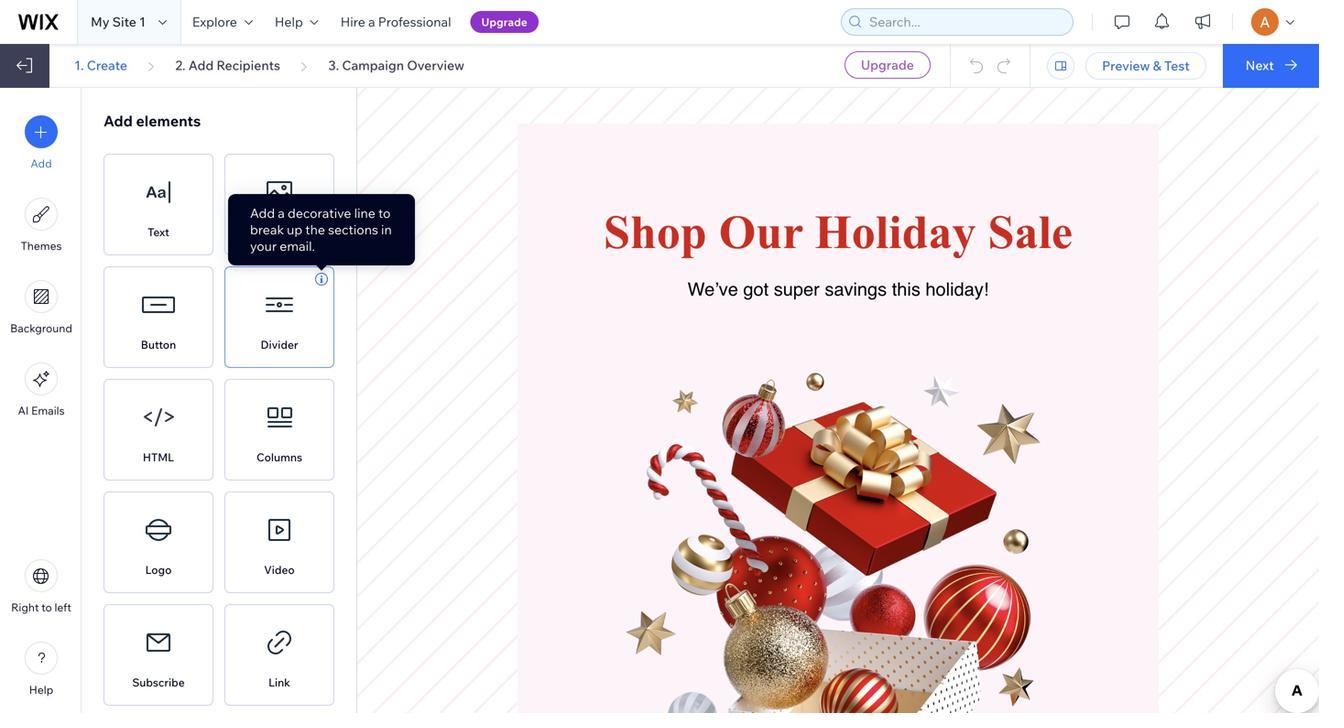 Task type: vqa. For each thing, say whether or not it's contained in the screenshot.
Add associated with Add a decorative line to break up the sections in your email.
yes



Task type: locate. For each thing, give the bounding box(es) containing it.
help down right to left
[[29, 684, 53, 697]]

upgrade for upgrade button to the top
[[482, 15, 528, 29]]

upgrade right "professional" at the left of the page
[[482, 15, 528, 29]]

upgrade button right "professional" at the left of the page
[[471, 11, 539, 33]]

right
[[11, 601, 39, 615]]

subscribe
[[132, 676, 185, 690]]

2.
[[175, 57, 186, 73]]

we've got super savings this holiday!
[[688, 279, 989, 300]]

create
[[87, 57, 127, 73]]

add for add
[[31, 157, 52, 170]]

0 horizontal spatial upgrade button
[[471, 11, 539, 33]]

add inside button
[[31, 157, 52, 170]]

site
[[112, 14, 136, 30]]

add inside add a decorative line to break up the sections in your email.
[[250, 205, 275, 221]]

0 vertical spatial help
[[275, 14, 303, 30]]

holiday!
[[926, 279, 989, 300]]

in
[[381, 222, 392, 238]]

sections
[[328, 222, 378, 238]]

0 horizontal spatial a
[[278, 205, 285, 221]]

1 vertical spatial upgrade
[[861, 57, 914, 73]]

help button
[[264, 0, 330, 44], [25, 642, 58, 697]]

0 horizontal spatial help
[[29, 684, 53, 697]]

add for add a decorative line to break up the sections in your email.
[[250, 205, 275, 221]]

help up recipients
[[275, 14, 303, 30]]

0 vertical spatial upgrade
[[482, 15, 528, 29]]

hire a professional link
[[330, 0, 462, 44]]

button
[[141, 338, 176, 352]]

1.
[[74, 57, 84, 73]]

add
[[189, 57, 214, 73], [104, 112, 133, 130], [31, 157, 52, 170], [250, 205, 275, 221]]

1 vertical spatial upgrade button
[[845, 51, 931, 79]]

add button
[[25, 115, 58, 170]]

1 horizontal spatial a
[[368, 14, 375, 30]]

my
[[91, 14, 110, 30]]

upgrade button
[[471, 11, 539, 33], [845, 51, 931, 79]]

savings
[[825, 279, 887, 300]]

a right hire
[[368, 14, 375, 30]]

logo
[[145, 564, 172, 577]]

0 vertical spatial help button
[[264, 0, 330, 44]]

to left left
[[41, 601, 52, 615]]

0 horizontal spatial upgrade
[[482, 15, 528, 29]]

shop our holiday sale
[[604, 206, 1073, 258]]

add left elements
[[104, 112, 133, 130]]

video
[[264, 564, 295, 577]]

emails
[[31, 404, 65, 418]]

help button down right to left
[[25, 642, 58, 697]]

&
[[1153, 58, 1162, 74]]

add up break
[[250, 205, 275, 221]]

a inside add a decorative line to break up the sections in your email.
[[278, 205, 285, 221]]

1 vertical spatial a
[[278, 205, 285, 221]]

3. campaign overview link
[[328, 57, 465, 74]]

image
[[263, 225, 296, 239]]

upgrade button down search... field
[[845, 51, 931, 79]]

ai
[[18, 404, 29, 418]]

0 horizontal spatial to
[[41, 601, 52, 615]]

0 vertical spatial a
[[368, 14, 375, 30]]

0 horizontal spatial help button
[[25, 642, 58, 697]]

our
[[719, 206, 803, 258]]

help
[[275, 14, 303, 30], [29, 684, 53, 697]]

1 vertical spatial to
[[41, 601, 52, 615]]

explore
[[192, 14, 237, 30]]

add elements
[[104, 112, 201, 130]]

1 horizontal spatial to
[[378, 205, 391, 221]]

1 horizontal spatial upgrade
[[861, 57, 914, 73]]

a
[[368, 14, 375, 30], [278, 205, 285, 221]]

a up 'image'
[[278, 205, 285, 221]]

right to left
[[11, 601, 71, 615]]

upgrade down search... field
[[861, 57, 914, 73]]

ai emails
[[18, 404, 65, 418]]

1 vertical spatial help
[[29, 684, 53, 697]]

upgrade
[[482, 15, 528, 29], [861, 57, 914, 73]]

help button left hire
[[264, 0, 330, 44]]

2. add recipients link
[[175, 57, 280, 74]]

elements
[[136, 112, 201, 130]]

1 horizontal spatial upgrade button
[[845, 51, 931, 79]]

my site 1
[[91, 14, 146, 30]]

1 vertical spatial help button
[[25, 642, 58, 697]]

to up in
[[378, 205, 391, 221]]

to
[[378, 205, 391, 221], [41, 601, 52, 615]]

background
[[10, 322, 72, 335]]

Search... field
[[864, 9, 1068, 35]]

background button
[[10, 280, 72, 335]]

1 horizontal spatial help
[[275, 14, 303, 30]]

email.
[[280, 238, 315, 254]]

text
[[148, 225, 169, 239]]

1 horizontal spatial help button
[[264, 0, 330, 44]]

0 vertical spatial to
[[378, 205, 391, 221]]

add up themes button at the top of the page
[[31, 157, 52, 170]]



Task type: describe. For each thing, give the bounding box(es) containing it.
preview & test button
[[1086, 52, 1207, 80]]

ai emails button
[[18, 363, 65, 418]]

0 vertical spatial upgrade button
[[471, 11, 539, 33]]

link
[[269, 676, 290, 690]]

1
[[139, 14, 146, 30]]

to inside button
[[41, 601, 52, 615]]

next button
[[1223, 44, 1320, 88]]

we've
[[688, 279, 738, 300]]

right to left button
[[11, 560, 71, 615]]

decorative
[[288, 205, 351, 221]]

preview
[[1102, 58, 1150, 74]]

got
[[744, 279, 769, 300]]

line
[[354, 205, 376, 221]]

html
[[143, 451, 174, 465]]

add right '2.'
[[189, 57, 214, 73]]

hire a professional
[[341, 14, 451, 30]]

themes button
[[21, 198, 62, 253]]

preview & test
[[1102, 58, 1190, 74]]

recipients
[[217, 57, 280, 73]]

3.
[[328, 57, 339, 73]]

next
[[1246, 57, 1274, 73]]

hire
[[341, 14, 365, 30]]

divider
[[261, 338, 298, 352]]

left
[[54, 601, 71, 615]]

this
[[892, 279, 921, 300]]

professional
[[378, 14, 451, 30]]

a for decorative
[[278, 205, 285, 221]]

up
[[287, 222, 303, 238]]

1. create link
[[74, 57, 127, 74]]

break
[[250, 222, 284, 238]]

overview
[[407, 57, 465, 73]]

the
[[305, 222, 325, 238]]

columns
[[257, 451, 302, 465]]

to inside add a decorative line to break up the sections in your email.
[[378, 205, 391, 221]]

super
[[774, 279, 820, 300]]

shop
[[604, 206, 707, 258]]

themes
[[21, 239, 62, 253]]

sale
[[988, 206, 1073, 258]]

add a decorative line to break up the sections in your email.
[[250, 205, 392, 254]]

campaign
[[342, 57, 404, 73]]

upgrade for upgrade button to the right
[[861, 57, 914, 73]]

add for add elements
[[104, 112, 133, 130]]

a for professional
[[368, 14, 375, 30]]

holiday
[[815, 206, 976, 258]]

1. create
[[74, 57, 127, 73]]

your
[[250, 238, 277, 254]]

3. campaign overview
[[328, 57, 465, 73]]

test
[[1165, 58, 1190, 74]]

2. add recipients
[[175, 57, 280, 73]]



